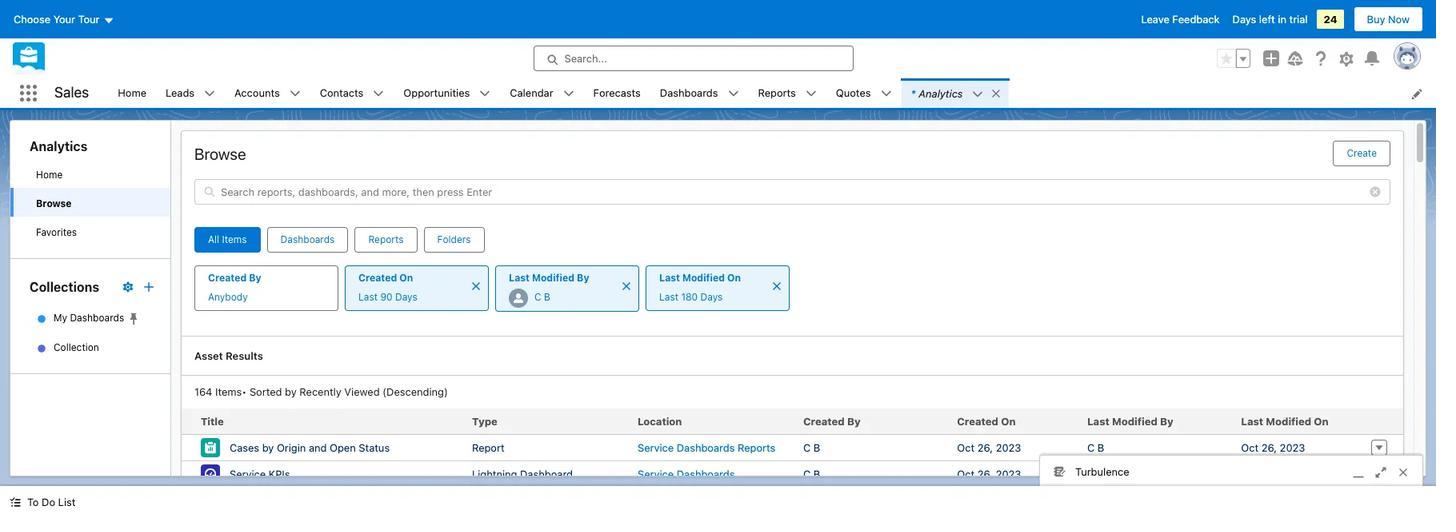 Task type: describe. For each thing, give the bounding box(es) containing it.
do
[[42, 496, 55, 509]]

accounts list item
[[225, 78, 310, 108]]

text default image for opportunities
[[480, 88, 491, 100]]

left
[[1260, 13, 1276, 26]]

dashboards link
[[651, 78, 728, 108]]

text default image for quotes
[[881, 88, 892, 100]]

turbulence
[[1076, 465, 1130, 478]]

list
[[58, 496, 76, 509]]

reports link
[[749, 78, 806, 108]]

text default image for leads
[[204, 88, 215, 100]]

text default image for contacts
[[373, 88, 384, 100]]

home
[[118, 86, 146, 99]]

leads
[[166, 86, 195, 99]]

reports
[[758, 86, 796, 99]]

your
[[53, 13, 75, 26]]

search...
[[565, 52, 607, 65]]

24
[[1324, 13, 1338, 26]]

leave feedback link
[[1142, 13, 1220, 26]]

dashboards
[[660, 86, 718, 99]]

dashboards list item
[[651, 78, 749, 108]]

text default image inside to do list button
[[10, 497, 21, 508]]

opportunities list item
[[394, 78, 500, 108]]

contacts
[[320, 86, 364, 99]]

leave feedback
[[1142, 13, 1220, 26]]

text default image
[[289, 88, 301, 100]]

choose your tour
[[14, 13, 100, 26]]

text default image for calendar
[[563, 88, 574, 100]]

home link
[[108, 78, 156, 108]]

calendar
[[510, 86, 554, 99]]

calendar list item
[[500, 78, 584, 108]]

*
[[911, 87, 916, 100]]

accounts link
[[225, 78, 289, 108]]

list item containing *
[[902, 78, 1010, 108]]

analytics
[[919, 87, 963, 100]]

text default image for reports
[[806, 88, 817, 100]]

tour
[[78, 13, 100, 26]]

opportunities link
[[394, 78, 480, 108]]

to
[[27, 496, 39, 509]]

list containing home
[[108, 78, 1437, 108]]

leads list item
[[156, 78, 225, 108]]

to do list
[[27, 496, 76, 509]]

days left in trial
[[1233, 13, 1308, 26]]



Task type: vqa. For each thing, say whether or not it's contained in the screenshot.
Marketing
no



Task type: locate. For each thing, give the bounding box(es) containing it.
search... button
[[533, 46, 854, 71]]

choose your tour button
[[13, 6, 115, 32]]

leave
[[1142, 13, 1170, 26]]

buy now
[[1367, 13, 1410, 26]]

text default image inside contacts "list item"
[[373, 88, 384, 100]]

now
[[1389, 13, 1410, 26]]

list
[[108, 78, 1437, 108]]

opportunities
[[404, 86, 470, 99]]

buy now button
[[1354, 6, 1424, 32]]

contacts link
[[310, 78, 373, 108]]

feedback
[[1173, 13, 1220, 26]]

text default image inside leads list item
[[204, 88, 215, 100]]

text default image
[[991, 88, 1002, 99], [204, 88, 215, 100], [373, 88, 384, 100], [480, 88, 491, 100], [563, 88, 574, 100], [728, 88, 739, 100], [806, 88, 817, 100], [881, 88, 892, 100], [973, 89, 984, 100], [10, 497, 21, 508]]

quotes link
[[827, 78, 881, 108]]

text default image inside dashboards list item
[[728, 88, 739, 100]]

accounts
[[235, 86, 280, 99]]

to do list button
[[0, 487, 85, 519]]

list item
[[902, 78, 1010, 108]]

sales
[[54, 84, 89, 101]]

text default image inside the opportunities list item
[[480, 88, 491, 100]]

text default image inside quotes list item
[[881, 88, 892, 100]]

leads link
[[156, 78, 204, 108]]

group
[[1217, 49, 1251, 68]]

reports list item
[[749, 78, 827, 108]]

text default image for dashboards
[[728, 88, 739, 100]]

quotes list item
[[827, 78, 902, 108]]

days
[[1233, 13, 1257, 26]]

text default image inside 'calendar' list item
[[563, 88, 574, 100]]

quotes
[[836, 86, 871, 99]]

trial
[[1290, 13, 1308, 26]]

in
[[1278, 13, 1287, 26]]

* analytics
[[911, 87, 963, 100]]

contacts list item
[[310, 78, 394, 108]]

forecasts link
[[584, 78, 651, 108]]

buy
[[1367, 13, 1386, 26]]

calendar link
[[500, 78, 563, 108]]

forecasts
[[594, 86, 641, 99]]

choose
[[14, 13, 50, 26]]

text default image inside reports list item
[[806, 88, 817, 100]]



